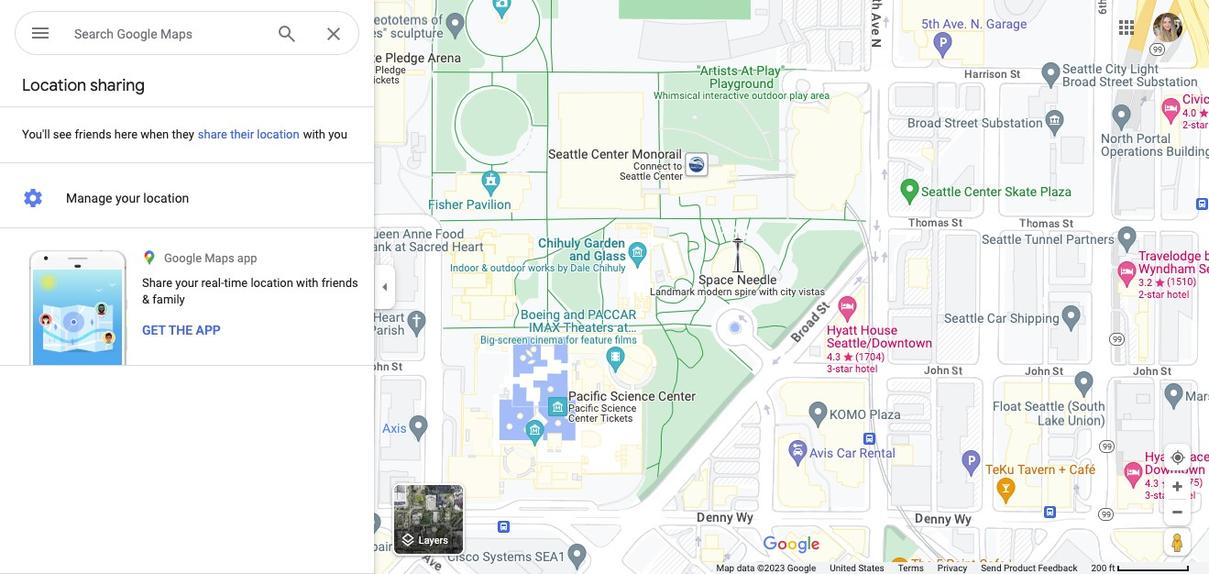 Task type: locate. For each thing, give the bounding box(es) containing it.
google
[[117, 27, 157, 41], [164, 251, 202, 265], [787, 563, 816, 573]]

app
[[237, 251, 257, 265], [196, 323, 221, 337]]

google inside search google maps field
[[117, 27, 157, 41]]

footer containing map data ©2023 google
[[717, 562, 1092, 574]]

show street view coverage image
[[1165, 528, 1191, 556]]

search google maps
[[74, 27, 193, 41]]

maps
[[161, 27, 193, 41], [205, 251, 234, 265]]

0 vertical spatial location
[[257, 127, 300, 141]]

0 horizontal spatial app
[[196, 323, 221, 337]]

send product feedback button
[[981, 562, 1078, 574]]

location sharing
[[22, 75, 145, 96]]

none search field containing 
[[15, 11, 359, 59]]

2 vertical spatial location
[[251, 276, 293, 290]]

send
[[981, 563, 1002, 573]]

your for real-
[[175, 276, 198, 290]]

Search Google Maps field
[[15, 11, 359, 56], [74, 22, 261, 44]]

1 vertical spatial with
[[296, 276, 319, 290]]

maps inside location sharing main content
[[205, 251, 234, 265]]

privacy
[[938, 563, 968, 573]]

0 horizontal spatial google
[[117, 27, 157, 41]]

maps right search
[[161, 27, 193, 41]]

with left you
[[303, 127, 326, 141]]

1 vertical spatial maps
[[205, 251, 234, 265]]

you'll see friends here when they share their location with you
[[22, 127, 347, 141]]

google right the ©2023
[[787, 563, 816, 573]]

location
[[22, 75, 86, 96]]

location right their
[[257, 127, 300, 141]]

0 vertical spatial friends
[[75, 127, 112, 141]]

family
[[153, 293, 185, 306]]

1 horizontal spatial app
[[237, 251, 257, 265]]

footer inside google maps element
[[717, 562, 1092, 574]]

200 ft
[[1092, 563, 1116, 573]]

with right time
[[296, 276, 319, 290]]

1 vertical spatial your
[[175, 276, 198, 290]]

united states button
[[830, 562, 885, 574]]

they
[[172, 127, 194, 141]]

google inside location sharing main content
[[164, 251, 202, 265]]

get the app button
[[142, 321, 221, 339]]

collapse side panel image
[[375, 277, 395, 297]]

1 horizontal spatial google
[[164, 251, 202, 265]]

google up share
[[164, 251, 202, 265]]

app for google maps app
[[237, 251, 257, 265]]

location right time
[[251, 276, 293, 290]]

1 vertical spatial friends
[[322, 276, 358, 290]]

see
[[53, 127, 72, 141]]

1 horizontal spatial your
[[175, 276, 198, 290]]

data
[[737, 563, 755, 573]]

share your real-time location with friends & family
[[142, 276, 358, 306]]

united states
[[830, 563, 885, 573]]

their
[[230, 127, 254, 141]]

1 vertical spatial google
[[164, 251, 202, 265]]

terms button
[[898, 562, 924, 574]]

0 horizontal spatial maps
[[161, 27, 193, 41]]

0 horizontal spatial friends
[[75, 127, 112, 141]]

search google maps field containing search google maps
[[15, 11, 359, 56]]

the
[[168, 323, 193, 337]]

zoom in image
[[1171, 480, 1185, 493]]

0 horizontal spatial your
[[115, 191, 140, 205]]

your up family at the left of the page
[[175, 276, 198, 290]]

your right manage
[[115, 191, 140, 205]]

0 vertical spatial with
[[303, 127, 326, 141]]

0 vertical spatial maps
[[161, 27, 193, 41]]

google maps element
[[0, 0, 1210, 574]]

friends left collapse side panel icon
[[322, 276, 358, 290]]

maps up real-
[[205, 251, 234, 265]]

when
[[141, 127, 169, 141]]

None search field
[[15, 11, 359, 59]]

friends
[[75, 127, 112, 141], [322, 276, 358, 290]]

app up time
[[237, 251, 257, 265]]

1 horizontal spatial maps
[[205, 251, 234, 265]]

location
[[257, 127, 300, 141], [143, 191, 189, 205], [251, 276, 293, 290]]

google right search
[[117, 27, 157, 41]]

app inside button
[[196, 323, 221, 337]]

0 vertical spatial your
[[115, 191, 140, 205]]

0 vertical spatial app
[[237, 251, 257, 265]]

app for get the app
[[196, 323, 221, 337]]

footer
[[717, 562, 1092, 574]]

ft
[[1109, 563, 1116, 573]]

united
[[830, 563, 856, 573]]

with
[[303, 127, 326, 141], [296, 276, 319, 290]]

get the app
[[142, 323, 221, 337]]

friends right the see
[[75, 127, 112, 141]]

your
[[115, 191, 140, 205], [175, 276, 198, 290]]

you
[[329, 127, 347, 141]]

your inside share your real-time location with friends & family
[[175, 276, 198, 290]]

0 vertical spatial google
[[117, 27, 157, 41]]

location down when in the top of the page
[[143, 191, 189, 205]]

1 horizontal spatial friends
[[322, 276, 358, 290]]

app right the at the left bottom of the page
[[196, 323, 221, 337]]

200
[[1092, 563, 1107, 573]]

friends inside share your real-time location with friends & family
[[322, 276, 358, 290]]

with inside share your real-time location with friends & family
[[296, 276, 319, 290]]

share
[[198, 127, 227, 141]]

1 vertical spatial app
[[196, 323, 221, 337]]

2 horizontal spatial google
[[787, 563, 816, 573]]



Task type: vqa. For each thing, say whether or not it's contained in the screenshot.
Zoom out image
yes



Task type: describe. For each thing, give the bounding box(es) containing it.
states
[[859, 563, 885, 573]]

1 vertical spatial location
[[143, 191, 189, 205]]

your for location
[[115, 191, 140, 205]]

share their location link
[[176, 105, 322, 163]]

none search field inside google maps element
[[15, 11, 359, 59]]

200 ft button
[[1092, 563, 1190, 573]]

show your location image
[[1170, 449, 1187, 466]]

terms
[[898, 563, 924, 573]]

2 vertical spatial google
[[787, 563, 816, 573]]

sharing
[[90, 75, 145, 96]]

layers
[[419, 535, 448, 547]]

google maps app
[[164, 251, 257, 265]]


[[29, 20, 51, 46]]

google account: michelle dermenjian  
(michelle.dermenjian@adept.ai) image
[[1154, 12, 1183, 42]]

product
[[1004, 563, 1036, 573]]

zoom out image
[[1171, 505, 1185, 519]]

&
[[142, 293, 150, 306]]

 button
[[15, 11, 66, 59]]

©2023
[[757, 563, 785, 573]]

manage
[[66, 191, 112, 205]]

get
[[142, 323, 166, 337]]

here
[[114, 127, 138, 141]]

map
[[717, 563, 735, 573]]

location inside share your real-time location with friends & family
[[251, 276, 293, 290]]

manage your location link
[[0, 180, 374, 216]]

feedback
[[1038, 563, 1078, 573]]

share
[[142, 276, 173, 290]]

maps inside field
[[161, 27, 193, 41]]

manage your location
[[66, 191, 189, 205]]

time
[[224, 276, 248, 290]]

location sharing main content
[[0, 66, 374, 574]]

search
[[74, 27, 114, 41]]

map data ©2023 google
[[717, 563, 816, 573]]

real-
[[201, 276, 224, 290]]

privacy button
[[938, 562, 968, 574]]

you'll
[[22, 127, 50, 141]]

send product feedback
[[981, 563, 1078, 573]]



